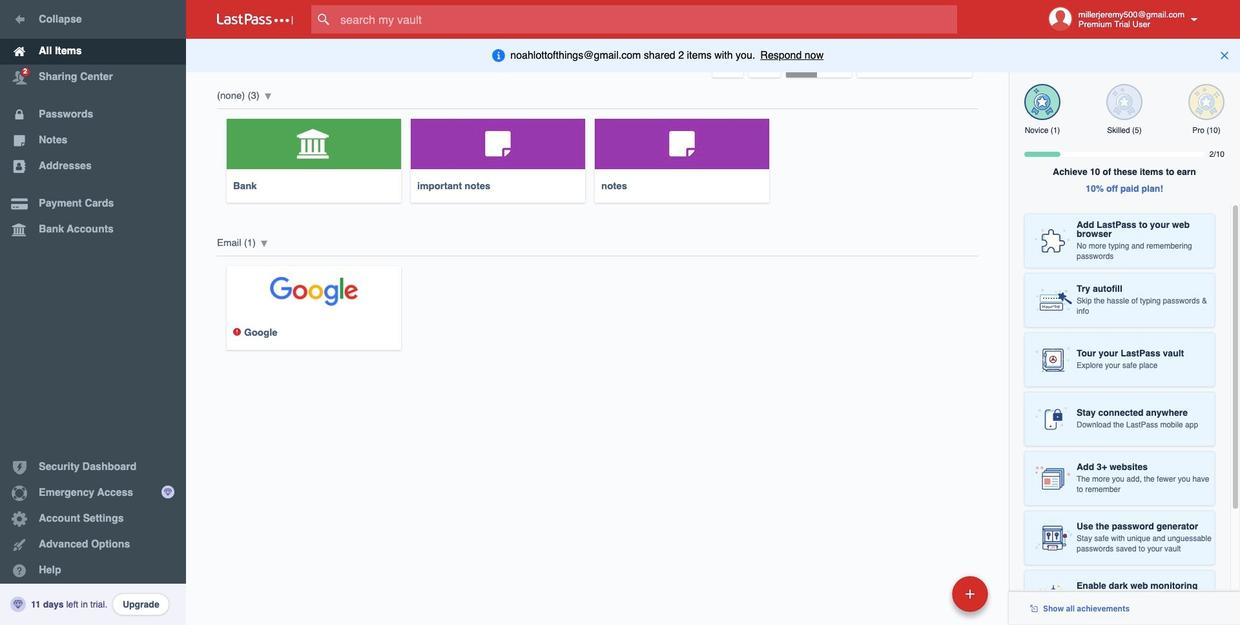 Task type: locate. For each thing, give the bounding box(es) containing it.
new item element
[[863, 576, 993, 612]]

new item navigation
[[863, 572, 996, 625]]

lastpass image
[[217, 14, 293, 25]]

vault options navigation
[[186, 39, 1009, 78]]



Task type: describe. For each thing, give the bounding box(es) containing it.
main navigation navigation
[[0, 0, 186, 625]]

search my vault text field
[[311, 5, 982, 34]]

Search search field
[[311, 5, 982, 34]]



